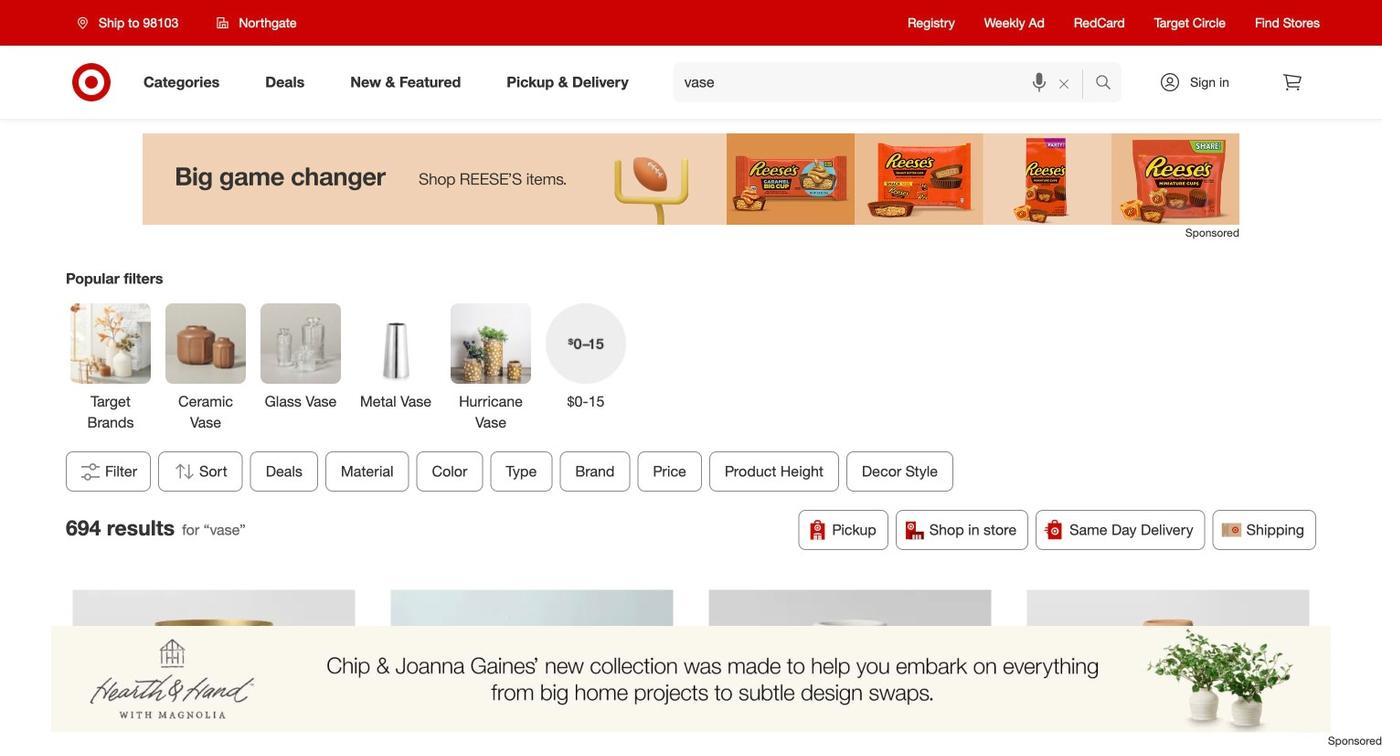 Task type: locate. For each thing, give the bounding box(es) containing it.
advertisement element
[[143, 133, 1240, 225], [0, 626, 1382, 733]]

small brass vase - threshold™ image
[[73, 590, 355, 752], [73, 590, 355, 752]]

ceramic round textured vase white - threshold™ image
[[709, 590, 991, 752], [709, 590, 991, 752]]

distressed ceramic vase natural white - hearth & hand™ with magnolia image
[[391, 590, 673, 752], [391, 590, 673, 752]]

0 vertical spatial advertisement element
[[143, 133, 1240, 225]]

short ceramic organic modern vase - threshold™ image
[[1027, 590, 1309, 752], [1027, 590, 1309, 752]]

1 vertical spatial advertisement element
[[0, 626, 1382, 733]]

What can we help you find? suggestions appear below search field
[[673, 62, 1100, 102]]



Task type: vqa. For each thing, say whether or not it's contained in the screenshot.
3rd cart from the right
no



